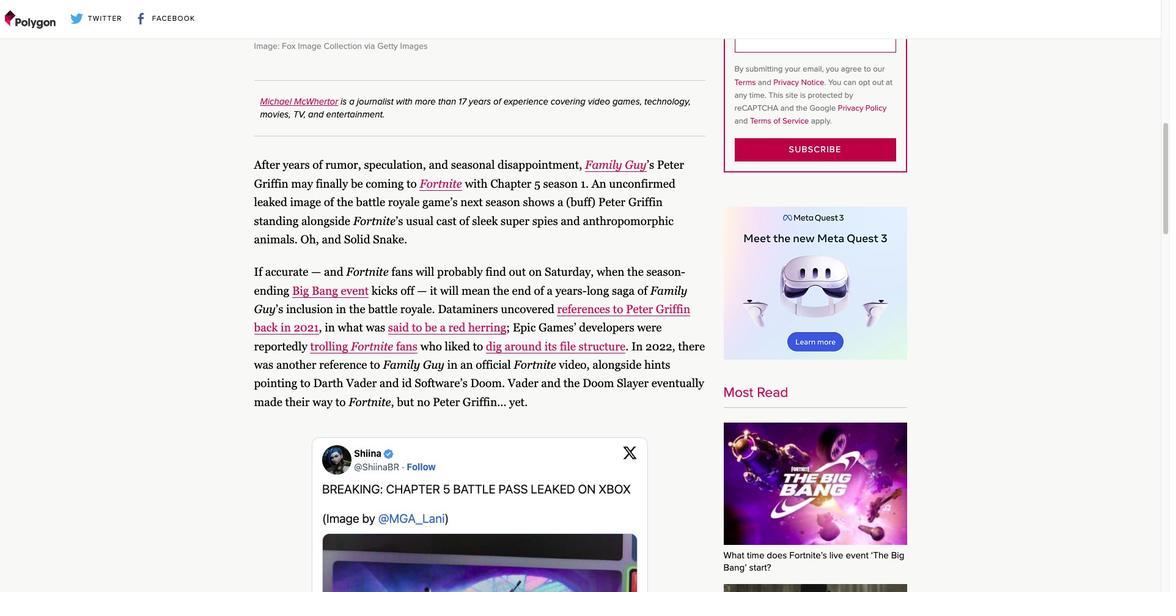 Task type: vqa. For each thing, say whether or not it's contained in the screenshot.
(2017)
no



Task type: describe. For each thing, give the bounding box(es) containing it.
reportedly
[[254, 340, 308, 353]]

out for at
[[873, 77, 884, 87]]

covering
[[551, 96, 586, 107]]

in
[[632, 340, 643, 353]]

and left id in the left bottom of the page
[[380, 377, 399, 390]]

usual
[[406, 214, 434, 227]]

big bang event link
[[292, 284, 369, 298]]

a inside with chapter 5 season 1. an unconfirmed leaked image of the battle royale game's next season shows a (buff) peter griffin standing alongside
[[558, 196, 564, 209]]

policy
[[866, 103, 887, 113]]

you
[[826, 64, 839, 74]]

to inside . in 2022, there was another reference to
[[370, 359, 380, 371]]

. you can opt out at any time. this site is protected by recaptcha and the google
[[735, 77, 893, 113]]

is inside . you can opt out at any time. this site is protected by recaptcha and the google
[[801, 90, 806, 100]]

darth
[[313, 377, 344, 390]]

a left red
[[440, 321, 446, 334]]

terms link
[[735, 77, 756, 87]]

's for peter
[[647, 159, 655, 171]]

does
[[767, 550, 788, 561]]

games,
[[613, 96, 642, 107]]

video, alongside hints pointing to darth vader and id software's doom. vader and the doom slayer eventually made their way to
[[254, 359, 705, 409]]

of inside 's usual cast of sleek super spies and anthropomorphic animals. oh, and solid snake.
[[460, 214, 470, 227]]

subscribe
[[789, 144, 842, 155]]

chapter
[[491, 177, 532, 190]]

after
[[254, 159, 280, 171]]

software's
[[415, 377, 468, 390]]

of inside privacy policy and terms of service apply.
[[774, 116, 781, 126]]

facebook
[[152, 14, 195, 22]]

super
[[501, 214, 530, 227]]

read
[[757, 384, 789, 401]]

an
[[461, 359, 473, 371]]

you
[[829, 77, 842, 87]]

references to peter griffin back in 2021
[[254, 303, 691, 334]]

back
[[254, 321, 278, 334]]

royale
[[388, 196, 420, 209]]

your
[[785, 64, 801, 74]]

michael mcwhertor link
[[260, 96, 338, 107]]

by
[[845, 90, 854, 100]]

official
[[476, 359, 511, 371]]

in up what
[[336, 303, 346, 316]]

season-
[[647, 266, 686, 278]]

1 vertical spatial ,
[[391, 396, 394, 409]]

movies,
[[260, 109, 291, 120]]

griffin inside with chapter 5 season 1. an unconfirmed leaked image of the battle royale game's next season shows a (buff) peter griffin standing alongside
[[629, 196, 663, 209]]

privacy inside by submitting your email, you agree to our terms and privacy notice
[[774, 77, 800, 87]]

(buff)
[[566, 196, 596, 209]]

live
[[830, 550, 844, 561]]

kicks
[[372, 284, 398, 297]]

uncovered
[[501, 303, 555, 316]]

and inside privacy policy and terms of service apply.
[[735, 116, 748, 126]]

;
[[507, 321, 510, 334]]

fortnite up snake.
[[353, 214, 396, 227]]

big inside what time does fortnite's live event 'the big bang' start?
[[892, 550, 905, 561]]

1 vertical spatial battle
[[368, 303, 398, 316]]

at
[[886, 77, 893, 87]]

years inside is a journalist with more than 17 years of experience covering video games, technology, movies, tv, and entertainment.
[[469, 96, 491, 107]]

of right saga
[[638, 284, 648, 297]]

; epic games' developers were reportedly
[[254, 321, 662, 353]]

fortnite up kicks
[[346, 266, 389, 278]]

griffin...
[[463, 396, 507, 409]]

peter inside references to peter griffin back in 2021
[[626, 303, 653, 316]]

oh,
[[301, 233, 319, 246]]

next
[[461, 196, 483, 209]]

's for inclusion
[[276, 303, 283, 316]]

dataminers
[[438, 303, 498, 316]]

this
[[769, 90, 784, 100]]

email,
[[803, 64, 824, 74]]

mcwhertor
[[294, 96, 338, 107]]

solid
[[344, 233, 370, 246]]

doom
[[583, 377, 614, 390]]

to inside references to peter griffin back in 2021
[[613, 303, 624, 316]]

image:
[[254, 41, 280, 51]]

inclusion
[[286, 303, 333, 316]]

will inside fans will probably find out on saturday, when the season- ending
[[416, 266, 435, 278]]

be inside 's peter griffin may finally be coming to
[[351, 177, 363, 190]]

with inside with chapter 5 season 1. an unconfirmed leaked image of the battle royale game's next season shows a (buff) peter griffin standing alongside
[[465, 177, 488, 190]]

17
[[459, 96, 467, 107]]

were
[[638, 321, 662, 334]]

to left dig
[[473, 340, 483, 353]]

was inside . in 2022, there was another reference to
[[254, 359, 274, 371]]

the up what
[[349, 303, 366, 316]]

out for on
[[509, 266, 526, 278]]

structure
[[579, 340, 626, 353]]

time
[[747, 550, 765, 561]]

seasonal
[[451, 159, 495, 171]]

in up trolling
[[325, 321, 335, 334]]

liked
[[445, 340, 470, 353]]

trolling fortnite fans who liked to dig around its file structure
[[310, 340, 626, 353]]

if accurate — and fortnite
[[254, 266, 389, 278]]

. for you
[[825, 77, 827, 87]]

. for in
[[626, 340, 629, 353]]

most
[[724, 384, 754, 401]]

recaptcha
[[735, 103, 779, 113]]

0 vertical spatial ,
[[319, 321, 322, 334]]

via
[[365, 41, 375, 51]]

doom.
[[471, 377, 505, 390]]

fans inside fans will probably find out on saturday, when the season- ending
[[392, 266, 413, 278]]

fans will probably find out on saturday, when the season- ending
[[254, 266, 686, 297]]

to inside by submitting your email, you agree to our terms and privacy notice
[[864, 64, 872, 74]]

michael mcwhertor
[[260, 96, 338, 107]]

1 horizontal spatial family
[[585, 159, 623, 171]]

years-
[[556, 284, 587, 297]]

off
[[401, 284, 415, 297]]

alongside inside with chapter 5 season 1. an unconfirmed leaked image of the battle royale game's next season shows a (buff) peter griffin standing alongside
[[302, 214, 351, 227]]

yet.
[[510, 396, 528, 409]]

terms inside privacy policy and terms of service apply.
[[751, 116, 772, 126]]

coming
[[366, 177, 404, 190]]

video,
[[559, 359, 590, 371]]

finally
[[316, 177, 348, 190]]

fox
[[282, 41, 296, 51]]

peter inside 's peter griffin may finally be coming to
[[657, 159, 685, 171]]

of inside with chapter 5 season 1. an unconfirmed leaked image of the battle royale game's next season shows a (buff) peter griffin standing alongside
[[324, 196, 334, 209]]

's peter griffin may finally be coming to
[[254, 159, 685, 190]]

and up 'fortnite' link
[[429, 159, 449, 171]]

, in what was said to be a red herring
[[319, 321, 507, 334]]

and up big bang event link
[[324, 266, 344, 278]]

fortnite left but
[[349, 396, 391, 409]]

family guy in an official fortnite
[[383, 359, 556, 371]]

big bang event kicks off — it will mean the end of a years-long saga of
[[292, 284, 651, 297]]

1 vertical spatial years
[[283, 159, 310, 171]]

slayer
[[617, 377, 649, 390]]

the inside with chapter 5 season 1. an unconfirmed leaked image of the battle royale game's next season shows a (buff) peter griffin standing alongside
[[337, 196, 353, 209]]

long
[[587, 284, 610, 297]]

image
[[290, 196, 321, 209]]

and down video,
[[542, 377, 561, 390]]

around
[[505, 340, 542, 353]]

collection
[[324, 41, 362, 51]]

is inside is a journalist with more than 17 years of experience covering video games, technology, movies, tv, and entertainment.
[[341, 96, 347, 107]]



Task type: locate. For each thing, give the bounding box(es) containing it.
terms inside by submitting your email, you agree to our terms and privacy notice
[[735, 77, 756, 87]]

1 vertical spatial fans
[[396, 340, 418, 353]]

0 vertical spatial be
[[351, 177, 363, 190]]

peter inside with chapter 5 season 1. an unconfirmed leaked image of the battle royale game's next season shows a (buff) peter griffin standing alongside
[[599, 196, 626, 209]]

another
[[276, 359, 317, 371]]

be down rumor,
[[351, 177, 363, 190]]

advertisement region
[[724, 207, 907, 360]]

battle inside with chapter 5 season 1. an unconfirmed leaked image of the battle royale game's next season shows a (buff) peter griffin standing alongside
[[356, 196, 386, 209]]

fortnite down what
[[351, 340, 393, 353]]

out inside . you can opt out at any time. this site is protected by recaptcha and the google
[[873, 77, 884, 87]]

. left "you"
[[825, 77, 827, 87]]

google
[[810, 103, 836, 113]]

alongside up oh,
[[302, 214, 351, 227]]

but
[[397, 396, 414, 409]]

1 vertical spatial out
[[509, 266, 526, 278]]

1 vertical spatial will
[[440, 284, 459, 297]]

0 vertical spatial big
[[292, 284, 309, 297]]

in left an
[[448, 359, 458, 371]]

submitting
[[746, 64, 783, 74]]

0 horizontal spatial season
[[486, 196, 521, 209]]

0 horizontal spatial family
[[383, 359, 420, 371]]

more
[[415, 96, 436, 107]]

privacy down "by"
[[838, 103, 864, 113]]

1 horizontal spatial —
[[417, 284, 427, 297]]

was
[[366, 321, 385, 334], [254, 359, 274, 371]]

privacy inside privacy policy and terms of service apply.
[[838, 103, 864, 113]]

is up entertainment.
[[341, 96, 347, 107]]

's down ending
[[276, 303, 283, 316]]

be
[[351, 177, 363, 190], [425, 321, 437, 334]]

griffin down the unconfirmed
[[629, 196, 663, 209]]

, left but
[[391, 396, 394, 409]]

of right cast
[[460, 214, 470, 227]]

guy inside family guy
[[254, 303, 276, 316]]

with left more
[[396, 96, 413, 107]]

0 horizontal spatial vader
[[346, 377, 377, 390]]

guy for family guy
[[254, 303, 276, 316]]

and right oh,
[[322, 233, 341, 246]]

privacy policy link
[[838, 103, 887, 113]]

speculation,
[[364, 159, 426, 171]]

peter up the unconfirmed
[[657, 159, 685, 171]]

dig
[[486, 340, 502, 353]]

to left our
[[864, 64, 872, 74]]

2 horizontal spatial 's
[[647, 159, 655, 171]]

event left kicks
[[341, 284, 369, 297]]

's up the unconfirmed
[[647, 159, 655, 171]]

said
[[388, 321, 409, 334]]

with down seasonal
[[465, 177, 488, 190]]

1 horizontal spatial is
[[801, 90, 806, 100]]

red
[[449, 321, 466, 334]]

said to be a red herring link
[[388, 321, 507, 335]]

griffin up leaked
[[254, 177, 289, 190]]

griffin inside 's peter griffin may finally be coming to
[[254, 177, 289, 190]]

0 horizontal spatial was
[[254, 359, 274, 371]]

0 horizontal spatial .
[[626, 340, 629, 353]]

shows
[[523, 196, 555, 209]]

alongside
[[302, 214, 351, 227], [593, 359, 642, 371]]

1 vertical spatial guy
[[254, 303, 276, 316]]

1 horizontal spatial be
[[425, 321, 437, 334]]

guy for family guy in an official fortnite
[[423, 359, 445, 371]]

0 horizontal spatial privacy
[[774, 77, 800, 87]]

terms up "any"
[[735, 77, 756, 87]]

0 vertical spatial .
[[825, 77, 827, 87]]

0 horizontal spatial with
[[396, 96, 413, 107]]

experience
[[504, 96, 549, 107]]

and down site
[[781, 103, 794, 113]]

griffin inside references to peter griffin back in 2021
[[656, 303, 691, 316]]

bang
[[312, 284, 338, 297]]

0 horizontal spatial event
[[341, 284, 369, 297]]

accurate
[[265, 266, 309, 278]]

fortnite's
[[790, 550, 828, 561]]

of up the "finally"
[[313, 159, 323, 171]]

1 horizontal spatial years
[[469, 96, 491, 107]]

1 vertical spatial big
[[892, 550, 905, 561]]

agree
[[842, 64, 862, 74]]

is right site
[[801, 90, 806, 100]]

out inside fans will probably find out on saturday, when the season- ending
[[509, 266, 526, 278]]

's down the royale
[[396, 214, 403, 227]]

kyle soller as detective inspector alfred hillinghead kneeling beside a dead body in bodies. image
[[724, 584, 907, 592]]

their
[[285, 396, 310, 409]]

None email field
[[735, 28, 896, 53]]

's inside 's peter griffin may finally be coming to
[[647, 159, 655, 171]]

the inside . you can opt out at any time. this site is protected by recaptcha and the google
[[797, 103, 808, 113]]

0 vertical spatial was
[[366, 321, 385, 334]]

terms of service link
[[751, 116, 809, 126]]

will up the it
[[416, 266, 435, 278]]

1 horizontal spatial will
[[440, 284, 459, 297]]

1 horizontal spatial ,
[[391, 396, 394, 409]]

the up saga
[[628, 266, 644, 278]]

and inside . you can opt out at any time. this site is protected by recaptcha and the google
[[781, 103, 794, 113]]

family inside family guy
[[651, 284, 688, 297]]

privacy up site
[[774, 77, 800, 87]]

and down (buff) on the top of page
[[561, 214, 581, 227]]

2 vertical spatial family
[[383, 359, 420, 371]]

0 vertical spatial —
[[311, 266, 321, 278]]

0 horizontal spatial ,
[[319, 321, 322, 334]]

family up id in the left bottom of the page
[[383, 359, 420, 371]]

in inside references to peter griffin back in 2021
[[281, 321, 291, 334]]

years up may on the left top
[[283, 159, 310, 171]]

0 horizontal spatial guy
[[254, 303, 276, 316]]

0 vertical spatial family
[[585, 159, 623, 171]]

to inside 's peter griffin may finally be coming to
[[407, 177, 417, 190]]

—
[[311, 266, 321, 278], [417, 284, 427, 297]]

herring
[[469, 321, 507, 334]]

to up their
[[300, 377, 311, 390]]

and down recaptcha at right top
[[735, 116, 748, 126]]

to right way
[[336, 396, 346, 409]]

0 vertical spatial terms
[[735, 77, 756, 87]]

of inside is a journalist with more than 17 years of experience covering video games, technology, movies, tv, and entertainment.
[[494, 96, 502, 107]]

0 horizontal spatial big
[[292, 284, 309, 297]]

's usual cast of sleek super spies and anthropomorphic animals. oh, and solid snake.
[[254, 214, 674, 246]]

's inside 's usual cast of sleek super spies and anthropomorphic animals. oh, and solid snake.
[[396, 214, 403, 227]]

season down chapter
[[486, 196, 521, 209]]

privacy notice link
[[774, 77, 825, 87]]

terms
[[735, 77, 756, 87], [751, 116, 772, 126]]

0 horizontal spatial years
[[283, 159, 310, 171]]

2 horizontal spatial family
[[651, 284, 688, 297]]

0 vertical spatial privacy
[[774, 77, 800, 87]]

2 vertical spatial 's
[[276, 303, 283, 316]]

family up the an
[[585, 159, 623, 171]]

of down the "finally"
[[324, 196, 334, 209]]

fans up the off on the left
[[392, 266, 413, 278]]

battle down 'coming'
[[356, 196, 386, 209]]

any
[[735, 90, 748, 100]]

0 vertical spatial griffin
[[254, 177, 289, 190]]

after years of rumor, speculation, and seasonal disappointment, family guy
[[254, 159, 647, 171]]

1 horizontal spatial out
[[873, 77, 884, 87]]

peter up the were
[[626, 303, 653, 316]]

1 vertical spatial season
[[486, 196, 521, 209]]

opt
[[859, 77, 871, 87]]

1 vertical spatial was
[[254, 359, 274, 371]]

was left said
[[366, 321, 385, 334]]

with inside is a journalist with more than 17 years of experience covering video games, technology, movies, tv, and entertainment.
[[396, 96, 413, 107]]

with chapter 5 season 1. an unconfirmed leaked image of the battle royale game's next season shows a (buff) peter griffin standing alongside
[[254, 177, 676, 227]]

1 horizontal spatial was
[[366, 321, 385, 334]]

family for family guy
[[651, 284, 688, 297]]

1 horizontal spatial 's
[[396, 214, 403, 227]]

0 vertical spatial alongside
[[302, 214, 351, 227]]

by
[[735, 64, 744, 74]]

to up the royale
[[407, 177, 417, 190]]

battle
[[356, 196, 386, 209], [368, 303, 398, 316]]

0 vertical spatial out
[[873, 77, 884, 87]]

the inside fans will probably find out on saturday, when the season- ending
[[628, 266, 644, 278]]

event inside what time does fortnite's live event 'the big bang' start?
[[846, 550, 869, 561]]

tv,
[[293, 109, 306, 120]]

1 vertical spatial event
[[846, 550, 869, 561]]

1 vertical spatial —
[[417, 284, 427, 297]]

in up reportedly
[[281, 321, 291, 334]]

years
[[469, 96, 491, 107], [283, 159, 310, 171]]

on
[[529, 266, 542, 278]]

0 vertical spatial will
[[416, 266, 435, 278]]

2 vertical spatial guy
[[423, 359, 445, 371]]

. inside . in 2022, there was another reference to
[[626, 340, 629, 353]]

mean
[[462, 284, 490, 297]]

big up 'inclusion'
[[292, 284, 309, 297]]

a left (buff) on the top of page
[[558, 196, 564, 209]]

1 horizontal spatial vader
[[508, 377, 539, 390]]

will right the it
[[440, 284, 459, 297]]

our
[[874, 64, 885, 74]]

0 vertical spatial with
[[396, 96, 413, 107]]

be up who
[[425, 321, 437, 334]]

0 horizontal spatial alongside
[[302, 214, 351, 227]]

if
[[254, 266, 262, 278]]

the down video,
[[564, 377, 580, 390]]

alongside down structure on the bottom of page
[[593, 359, 642, 371]]

was up pointing in the left of the page
[[254, 359, 274, 371]]

by submitting your email, you agree to our terms and privacy notice
[[735, 64, 885, 87]]

hints
[[645, 359, 671, 371]]

1 vertical spatial be
[[425, 321, 437, 334]]

0 horizontal spatial 's
[[276, 303, 283, 316]]

. in 2022, there was another reference to
[[254, 340, 705, 371]]

1 vertical spatial alongside
[[593, 359, 642, 371]]

1 vertical spatial 's
[[396, 214, 403, 227]]

out left at
[[873, 77, 884, 87]]

its
[[545, 340, 557, 353]]

the down the "finally"
[[337, 196, 353, 209]]

2021
[[294, 321, 319, 334]]

battle down kicks
[[368, 303, 398, 316]]

snake.
[[373, 233, 407, 246]]

'the
[[872, 550, 889, 561]]

michael
[[260, 96, 292, 107]]

to right said
[[412, 321, 422, 334]]

to right reference
[[370, 359, 380, 371]]

spies
[[533, 214, 558, 227]]

will
[[416, 266, 435, 278], [440, 284, 459, 297]]

id
[[402, 377, 412, 390]]

season right 5
[[544, 177, 578, 190]]

getty
[[378, 41, 398, 51]]

1 vertical spatial with
[[465, 177, 488, 190]]

of left experience
[[494, 96, 502, 107]]

0 vertical spatial event
[[341, 284, 369, 297]]

the up service
[[797, 103, 808, 113]]

2 horizontal spatial guy
[[625, 159, 647, 171]]

family guy
[[254, 284, 688, 316]]

peter down the an
[[599, 196, 626, 209]]

saturday,
[[545, 266, 594, 278]]

of left service
[[774, 116, 781, 126]]

1 horizontal spatial guy
[[423, 359, 445, 371]]

pointing
[[254, 377, 298, 390]]

0 horizontal spatial will
[[416, 266, 435, 278]]

trolling
[[310, 340, 348, 353]]

0 vertical spatial years
[[469, 96, 491, 107]]

fans
[[392, 266, 413, 278], [396, 340, 418, 353]]

fortnite up game's
[[420, 177, 462, 190]]

1 vertical spatial griffin
[[629, 196, 663, 209]]

most read
[[724, 384, 789, 401]]

terms down recaptcha at right top
[[751, 116, 772, 126]]

fans down the , in what was said to be a red herring
[[396, 340, 418, 353]]

1 vertical spatial privacy
[[838, 103, 864, 113]]

video
[[588, 96, 610, 107]]

1 vertical spatial .
[[626, 340, 629, 353]]

's
[[647, 159, 655, 171], [396, 214, 403, 227], [276, 303, 283, 316]]

and inside by submitting your email, you agree to our terms and privacy notice
[[758, 77, 772, 87]]

saga
[[612, 284, 635, 297]]

. left in
[[626, 340, 629, 353]]

journalist
[[357, 96, 394, 107]]

to
[[864, 64, 872, 74], [407, 177, 417, 190], [613, 303, 624, 316], [412, 321, 422, 334], [473, 340, 483, 353], [370, 359, 380, 371], [300, 377, 311, 390], [336, 396, 346, 409]]

's for usual
[[396, 214, 403, 227]]

2 vertical spatial griffin
[[656, 303, 691, 316]]

0 horizontal spatial —
[[311, 266, 321, 278]]

out left on
[[509, 266, 526, 278]]

family for family guy in an official fortnite
[[383, 359, 420, 371]]

family down season-
[[651, 284, 688, 297]]

peter down software's
[[433, 396, 460, 409]]

1 vertical spatial terms
[[751, 116, 772, 126]]

alongside inside video, alongside hints pointing to darth vader and id software's doom. vader and the doom slayer eventually made their way to
[[593, 359, 642, 371]]

the down find
[[493, 284, 510, 297]]

a up entertainment.
[[349, 96, 355, 107]]

0 vertical spatial guy
[[625, 159, 647, 171]]

0 horizontal spatial is
[[341, 96, 347, 107]]

guy up the unconfirmed
[[625, 159, 647, 171]]

is
[[801, 90, 806, 100], [341, 96, 347, 107]]

vader
[[346, 377, 377, 390], [508, 377, 539, 390]]

big
[[292, 284, 309, 297], [892, 550, 905, 561]]

, up trolling
[[319, 321, 322, 334]]

unconfirmed
[[609, 177, 676, 190]]

griffin up the were
[[656, 303, 691, 316]]

file
[[560, 340, 576, 353]]

royale.
[[401, 303, 435, 316]]

image
[[298, 41, 322, 51]]

to down saga
[[613, 303, 624, 316]]

apply.
[[812, 116, 832, 126]]

fortnite down around
[[514, 359, 556, 371]]

event right live
[[846, 550, 869, 561]]

the inside video, alongside hints pointing to darth vader and id software's doom. vader and the doom slayer eventually made their way to
[[564, 377, 580, 390]]

leaked
[[254, 196, 287, 209]]

— left the it
[[417, 284, 427, 297]]

vader down reference
[[346, 377, 377, 390]]

's inclusion in the battle royale. dataminers uncovered
[[276, 303, 558, 316]]

0 horizontal spatial out
[[509, 266, 526, 278]]

vader up the yet.
[[508, 377, 539, 390]]

1 vertical spatial family
[[651, 284, 688, 297]]

1 horizontal spatial event
[[846, 550, 869, 561]]

a left years-
[[547, 284, 553, 297]]

may
[[291, 177, 313, 190]]

0 vertical spatial battle
[[356, 196, 386, 209]]

0 horizontal spatial be
[[351, 177, 363, 190]]

1 horizontal spatial .
[[825, 77, 827, 87]]

guy up back
[[254, 303, 276, 316]]

what time does fortnite's live event 'the big bang' start? link
[[724, 423, 907, 579]]

0 vertical spatial 's
[[647, 159, 655, 171]]

1 vader from the left
[[346, 377, 377, 390]]

and down "mcwhertor"
[[308, 109, 324, 120]]

images
[[400, 41, 428, 51]]

. inside . you can opt out at any time. this site is protected by recaptcha and the google
[[825, 77, 827, 87]]

1 horizontal spatial alongside
[[593, 359, 642, 371]]

0 vertical spatial fans
[[392, 266, 413, 278]]

1 horizontal spatial privacy
[[838, 103, 864, 113]]

0 vertical spatial season
[[544, 177, 578, 190]]

of right the "end"
[[534, 284, 544, 297]]

1 horizontal spatial big
[[892, 550, 905, 561]]

privacy policy and terms of service apply.
[[735, 103, 887, 126]]

a inside is a journalist with more than 17 years of experience covering video games, technology, movies, tv, and entertainment.
[[349, 96, 355, 107]]

and down the "submitting"
[[758, 77, 772, 87]]

1 horizontal spatial with
[[465, 177, 488, 190]]

big right 'the on the right
[[892, 550, 905, 561]]

years right 17
[[469, 96, 491, 107]]

there
[[679, 340, 705, 353]]

and inside is a journalist with more than 17 years of experience covering video games, technology, movies, tv, and entertainment.
[[308, 109, 324, 120]]

2 vader from the left
[[508, 377, 539, 390]]

1 horizontal spatial season
[[544, 177, 578, 190]]

ending
[[254, 284, 290, 297]]

— up bang
[[311, 266, 321, 278]]

game's
[[423, 196, 458, 209]]

guy down who
[[423, 359, 445, 371]]



